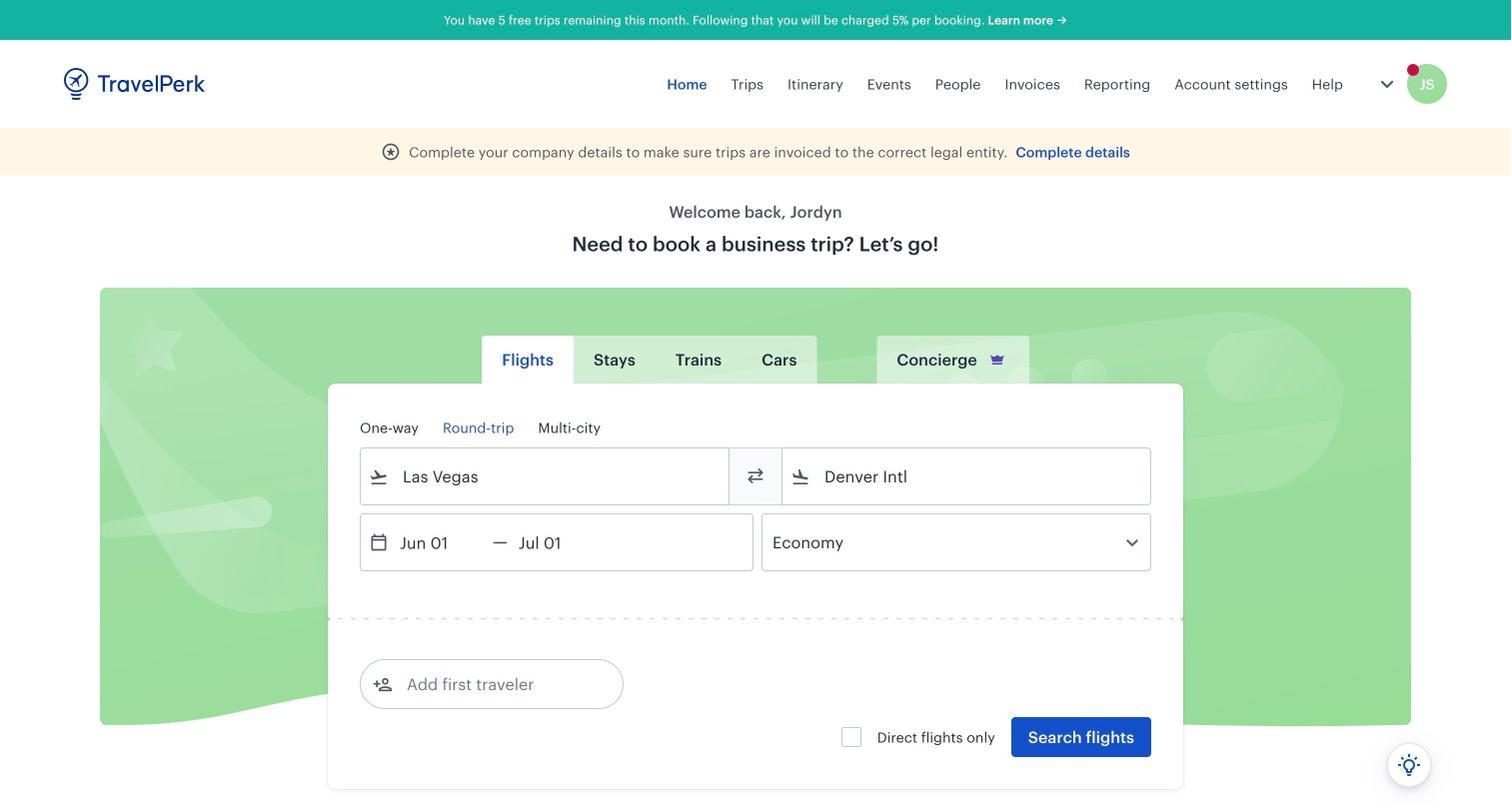 Task type: locate. For each thing, give the bounding box(es) containing it.
Return text field
[[508, 515, 612, 571]]

To search field
[[811, 461, 1125, 493]]

Add first traveler search field
[[393, 669, 601, 701]]

Depart text field
[[389, 515, 493, 571]]



Task type: vqa. For each thing, say whether or not it's contained in the screenshot.
Move forward to switch to the next month. image
no



Task type: describe. For each thing, give the bounding box(es) containing it.
From search field
[[389, 461, 703, 493]]



